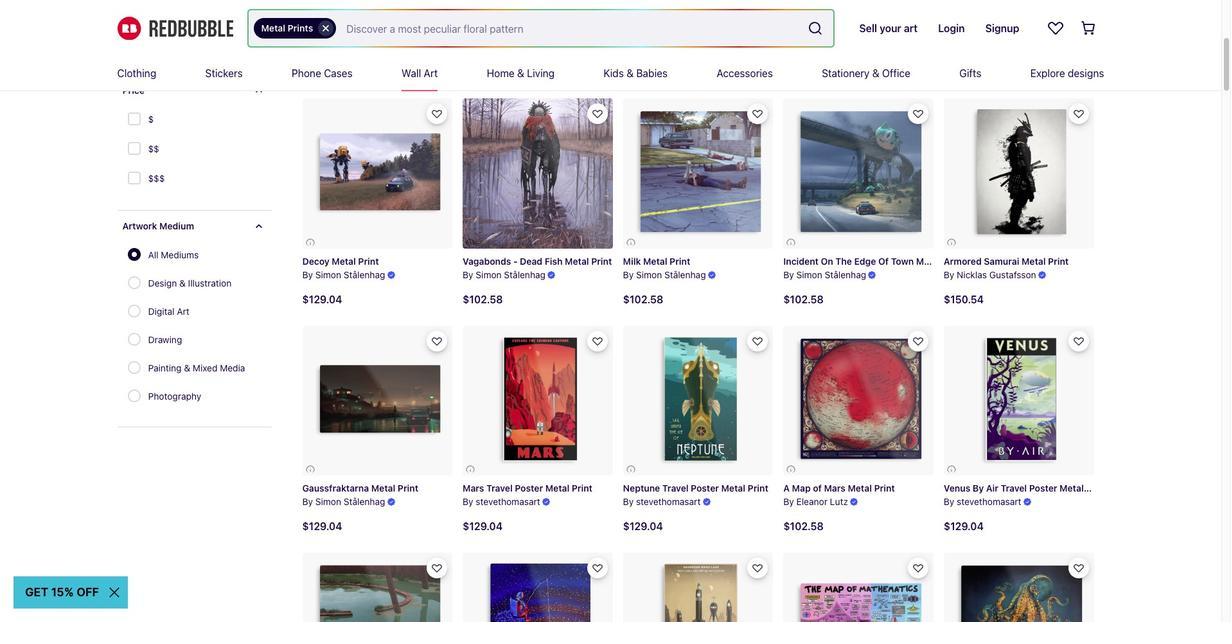 Task type: vqa. For each thing, say whether or not it's contained in the screenshot.


Task type: describe. For each thing, give the bounding box(es) containing it.
metal prints
[[261, 22, 313, 33]]

edge
[[854, 256, 876, 267]]

posters
[[148, 40, 179, 51]]

drawing
[[148, 334, 182, 345]]

poster for mars
[[515, 483, 543, 494]]

price button
[[117, 75, 272, 106]]

$129.04 for decoy metal print
[[302, 294, 342, 305]]

fjärrhandske metal print image
[[784, 0, 934, 22]]

by for vagabonds - dead fish metal print
[[463, 269, 473, 280]]

conception metal print image
[[944, 0, 1094, 22]]

a map of mars metal print image
[[784, 326, 934, 476]]

3 travel from the left
[[1001, 483, 1027, 494]]

stationery & office
[[822, 67, 911, 79]]

& for office
[[873, 67, 880, 79]]

fjärrhandske metal print by simon stålenhag
[[784, 29, 890, 53]]

venus
[[944, 483, 971, 494]]

living
[[527, 67, 555, 79]]

2 mars from the left
[[824, 483, 846, 494]]

simon for gaussfraktarna metal print
[[315, 496, 341, 507]]

simon for decoy metal print
[[315, 269, 341, 280]]

by simon stålenhag for milk
[[623, 269, 706, 280]]

explore
[[1031, 67, 1065, 79]]

prints for photographic prints
[[206, 15, 230, 26]]

$102.58 for vagabonds - dead fish metal print
[[463, 294, 503, 305]]

milk
[[623, 256, 641, 267]]

menu bar containing clothing
[[117, 57, 1105, 90]]

by simon stålenhag for vagabonds
[[463, 269, 546, 280]]

by for armored samurai metal print
[[944, 269, 955, 280]]

by for gaussfraktarna metal print
[[302, 496, 313, 507]]

atelier
[[671, 42, 697, 53]]

stickers
[[205, 67, 243, 79]]

price
[[122, 85, 145, 96]]

simon for milk metal print
[[636, 269, 662, 280]]

metal prints button
[[254, 18, 336, 39]]

all
[[148, 249, 158, 260]]

home & living link
[[487, 57, 555, 90]]

stickers link
[[205, 57, 243, 90]]

-
[[514, 256, 518, 267]]

photography
[[148, 391, 201, 402]]

design
[[148, 278, 177, 289]]

home
[[487, 67, 515, 79]]

by simon stålenhag for incident
[[784, 269, 867, 280]]

art for digital art
[[177, 306, 189, 317]]

gifts
[[960, 67, 982, 79]]

wall art link
[[402, 57, 438, 90]]

by stevethomasart for neptune
[[623, 496, 701, 507]]

by nicklas gustafsson
[[944, 269, 1037, 280]]

posters button
[[138, 33, 272, 59]]

stålenhag inside fjärrhandske metal print by simon stålenhag
[[825, 42, 867, 53]]

phone cases link
[[292, 57, 353, 90]]

artwork medium
[[122, 220, 194, 231]]

eleanor for a
[[797, 496, 828, 507]]

asteroid
[[463, 29, 499, 40]]

$129.04 for mars travel poster metal print
[[463, 521, 503, 532]]

by stevethomasart for venus
[[944, 496, 1022, 507]]

artwork medium button
[[117, 211, 272, 242]]

gaussfraktarna metal print
[[302, 483, 418, 494]]

photographic prints
[[148, 15, 230, 26]]

simon for vagabonds - dead fish metal print
[[476, 269, 502, 280]]

prints for metal prints
[[288, 22, 313, 33]]

$102.58 for the procession metal print
[[302, 66, 343, 78]]

$129.04 for by dreamy-atelier
[[623, 66, 663, 78]]

travel for neptune
[[663, 483, 689, 494]]

by stevethomasart for mars
[[463, 496, 540, 507]]

$129.04 for venus by air travel poster metal print
[[944, 521, 984, 532]]

fish
[[545, 256, 563, 267]]

samurai
[[984, 256, 1020, 267]]

by simon stålenhag for the
[[302, 42, 385, 53]]

phone cases
[[292, 67, 353, 79]]

armored samurai metal print image
[[944, 99, 1094, 249]]

vagabonds - dead fish metal print image
[[425, 61, 650, 286]]

a map of mars metal print
[[784, 483, 895, 494]]

none checkbox inside price group
[[128, 172, 143, 187]]

system
[[575, 29, 607, 40]]

by simon stålenhag for decoy
[[302, 269, 385, 280]]

stålenhag for milk metal print
[[665, 269, 706, 280]]

by for incident on the edge of town metal print
[[784, 269, 794, 280]]

lutz for the
[[509, 42, 527, 53]]

by inside fjärrhandske metal print by simon stålenhag
[[784, 42, 794, 53]]

air
[[986, 483, 999, 494]]

explore designs link
[[1031, 57, 1104, 90]]

$129.04 for neptune travel poster metal print
[[623, 521, 663, 532]]

accessories
[[717, 67, 773, 79]]

all mediums
[[148, 249, 199, 260]]

map for a
[[792, 483, 811, 494]]

by for a map of mars metal print
[[784, 496, 794, 507]]

conception metal print
[[944, 29, 1043, 40]]

gone fishin metal print image
[[463, 553, 613, 622]]

kids & babies link
[[604, 57, 668, 90]]

babies
[[636, 67, 668, 79]]

a
[[784, 483, 790, 494]]

painting
[[148, 362, 182, 373]]

media
[[220, 362, 245, 373]]

gaussfraktarna
[[302, 483, 369, 494]]

the procession metal print
[[302, 29, 418, 40]]

stationery
[[822, 67, 870, 79]]

accessories link
[[717, 57, 773, 90]]

poster for neptune
[[691, 483, 719, 494]]

photographic
[[148, 15, 204, 26]]

clothing
[[117, 67, 156, 79]]

photographic prints button
[[138, 8, 272, 33]]

$102.58 for incident on the edge of town metal print
[[784, 294, 824, 305]]

illustration
[[188, 278, 232, 289]]

venus by air travel poster metal print image
[[944, 326, 1094, 476]]

stationery & office link
[[822, 57, 911, 90]]

redbubble logo image
[[117, 17, 233, 40]]

stålenhag for incident on the edge of town metal print
[[825, 269, 867, 280]]

armored samurai metal print
[[944, 256, 1069, 267]]



Task type: locate. For each thing, give the bounding box(es) containing it.
0 horizontal spatial travel
[[487, 483, 513, 494]]

by left the air
[[973, 483, 984, 494]]

travel for mars
[[487, 483, 513, 494]]

art for wall art
[[424, 67, 438, 79]]

$129.04 down fjärrhandske
[[784, 66, 824, 78]]

eleanor for asteroid
[[476, 42, 507, 53]]

2 horizontal spatial stevethomasart
[[957, 496, 1022, 507]]

wall
[[402, 67, 421, 79]]

lutz for mars
[[830, 496, 848, 507]]

$102.58 down procession
[[302, 66, 343, 78]]

of for the
[[523, 29, 531, 40]]

simon down vagabonds
[[476, 269, 502, 280]]

by down milk
[[623, 269, 634, 280]]

None checkbox
[[128, 112, 143, 128], [128, 142, 143, 157], [128, 112, 143, 128], [128, 142, 143, 157]]

2 poster from the left
[[691, 483, 719, 494]]

lutz down a map of mars metal print
[[830, 496, 848, 507]]

eleanor
[[476, 42, 507, 53], [797, 496, 828, 507]]

1 vertical spatial lutz
[[830, 496, 848, 507]]

conception
[[944, 29, 994, 40]]

stålenhag down the procession metal print
[[344, 42, 385, 53]]

1 travel from the left
[[487, 483, 513, 494]]

dreamy-
[[636, 42, 671, 53]]

prints left procession
[[288, 22, 313, 33]]

1 horizontal spatial the
[[836, 256, 852, 267]]

clothing link
[[117, 57, 156, 90]]

by for the procession metal print
[[302, 42, 313, 53]]

& right design
[[179, 278, 186, 289]]

by dreamy-atelier
[[623, 42, 697, 53]]

art right digital on the left of page
[[177, 306, 189, 317]]

stevethomasart for neptune
[[636, 496, 701, 507]]

map for asteroid
[[502, 29, 520, 40]]

metal
[[261, 22, 285, 33], [371, 29, 395, 40], [609, 29, 634, 40], [842, 29, 867, 40], [996, 29, 1020, 40], [332, 256, 356, 267], [565, 256, 589, 267], [916, 256, 941, 267], [643, 256, 668, 267], [1022, 256, 1046, 267], [371, 483, 395, 494], [545, 483, 570, 494], [848, 483, 872, 494], [722, 483, 746, 494], [1060, 483, 1084, 494]]

of left 'the'
[[523, 29, 531, 40]]

cases
[[324, 67, 353, 79]]

kids & babies
[[604, 67, 668, 79]]

designs
[[1068, 67, 1104, 79]]

prints inside button
[[206, 15, 230, 26]]

map right a
[[792, 483, 811, 494]]

mars travel poster metal print image
[[463, 326, 613, 476]]

1 horizontal spatial stevethomasart
[[636, 496, 701, 507]]

painting & mixed media
[[148, 362, 245, 373]]

0 vertical spatial art
[[424, 67, 438, 79]]

0 horizontal spatial art
[[177, 306, 189, 317]]

stevethomasart down the air
[[957, 496, 1022, 507]]

$102.58 down milk
[[623, 294, 664, 305]]

by for mars travel poster metal print
[[463, 496, 473, 507]]

by eleanor lutz down asteroid on the top of the page
[[463, 42, 527, 53]]

stålenhag down the on
[[825, 269, 867, 280]]

gustafsson
[[990, 269, 1037, 280]]

$102.58 down vagabonds
[[463, 294, 503, 305]]

medium
[[159, 220, 194, 231]]

stålenhag down gaussfraktarna metal print in the left of the page
[[344, 496, 385, 507]]

2 travel from the left
[[663, 483, 689, 494]]

Metal Prints field
[[248, 10, 834, 46]]

by left dreamy-
[[623, 42, 634, 53]]

by simon stålenhag down procession
[[302, 42, 385, 53]]

stevethomasart down mars travel poster metal print
[[476, 496, 540, 507]]

1 horizontal spatial prints
[[288, 22, 313, 33]]

vagabonds
[[463, 256, 511, 267]]

$102.58 for milk metal print
[[623, 294, 664, 305]]

&
[[517, 67, 525, 79], [627, 67, 634, 79], [873, 67, 880, 79], [179, 278, 186, 289], [184, 362, 190, 373]]

metal inside 'button'
[[261, 22, 285, 33]]

by down mars travel poster metal print
[[463, 496, 473, 507]]

1 poster from the left
[[515, 483, 543, 494]]

$102.58 for a map of mars metal print
[[784, 521, 824, 532]]

by simon stålenhag down decoy metal print
[[302, 269, 385, 280]]

stålenhag
[[344, 42, 385, 53], [825, 42, 867, 53], [344, 269, 385, 280], [504, 269, 546, 280], [825, 269, 867, 280], [665, 269, 706, 280], [344, 496, 385, 507]]

map left 'the'
[[502, 29, 520, 40]]

underwater dream iv metal print image
[[944, 553, 1094, 622]]

simon for the procession metal print
[[315, 42, 341, 53]]

1 vertical spatial by eleanor lutz
[[784, 496, 848, 507]]

dead
[[520, 256, 543, 267]]

by down "neptune"
[[623, 496, 634, 507]]

0 vertical spatial eleanor
[[476, 42, 507, 53]]

$129.04 down "decoy"
[[302, 294, 342, 305]]

by down armored
[[944, 269, 955, 280]]

incident on the edge of town metal print image
[[784, 99, 934, 249]]

town
[[891, 256, 914, 267]]

$129.04 for gaussfraktarna metal print
[[302, 521, 342, 532]]

artwork
[[122, 220, 157, 231]]

0 horizontal spatial map
[[502, 29, 520, 40]]

incident on the edge of town metal print
[[784, 256, 964, 267]]

stevethomasart down "neptune"
[[636, 496, 701, 507]]

neptune travel poster metal print image
[[623, 326, 773, 476]]

None radio
[[128, 248, 140, 261], [128, 276, 140, 289], [128, 305, 140, 318], [128, 361, 140, 374], [128, 248, 140, 261], [128, 276, 140, 289], [128, 305, 140, 318], [128, 361, 140, 374]]

$102.58
[[302, 66, 343, 78], [463, 66, 503, 78], [944, 66, 984, 78], [463, 294, 503, 305], [784, 294, 824, 305], [623, 294, 664, 305], [784, 521, 824, 532]]

asteroid map of the solar system metal print image
[[463, 0, 613, 22]]

simon down gaussfraktarna
[[315, 496, 341, 507]]

None checkbox
[[128, 172, 143, 187]]

lutz up "home & living" 'link'
[[509, 42, 527, 53]]

art inside option group
[[177, 306, 189, 317]]

simon down decoy metal print
[[315, 269, 341, 280]]

simon down milk metal print
[[636, 269, 662, 280]]

eleanor down asteroid on the top of the page
[[476, 42, 507, 53]]

0 horizontal spatial by eleanor lutz
[[463, 42, 527, 53]]

stålenhag down milk metal print
[[665, 269, 706, 280]]

by down a
[[784, 496, 794, 507]]

$102.58 down incident at the right of the page
[[784, 294, 824, 305]]

1 horizontal spatial of
[[813, 483, 822, 494]]

1 horizontal spatial travel
[[663, 483, 689, 494]]

of right a
[[813, 483, 822, 494]]

home & living
[[487, 67, 555, 79]]

0 horizontal spatial eleanor
[[476, 42, 507, 53]]

2 horizontal spatial by stevethomasart
[[944, 496, 1022, 507]]

1 vertical spatial map
[[792, 483, 811, 494]]

digital art
[[148, 306, 189, 317]]

by stevethomasart down "neptune"
[[623, 496, 701, 507]]

1 vertical spatial the
[[836, 256, 852, 267]]

by down "metal prints" 'button'
[[302, 42, 313, 53]]

by stevethomasart down mars travel poster metal print
[[463, 496, 540, 507]]

& for babies
[[627, 67, 634, 79]]

0 horizontal spatial by stevethomasart
[[463, 496, 540, 507]]

by simon stålenhag down -
[[463, 269, 546, 280]]

$102.58 down a
[[784, 521, 824, 532]]

the
[[534, 29, 548, 40]]

milk metal print image
[[623, 99, 773, 249]]

by simon stålenhag down milk metal print
[[623, 269, 706, 280]]

1 horizontal spatial map
[[792, 483, 811, 494]]

digital
[[148, 306, 174, 317]]

venus by air travel poster metal print
[[944, 483, 1107, 494]]

2 horizontal spatial travel
[[1001, 483, 1027, 494]]

explore designs
[[1031, 67, 1104, 79]]

by for asteroid map of the solar system metal print
[[463, 42, 473, 53]]

the
[[302, 29, 319, 40], [836, 256, 852, 267]]

print inside fjärrhandske metal print by simon stålenhag
[[869, 29, 890, 40]]

office
[[882, 67, 911, 79]]

by simon stålenhag down gaussfraktarna
[[302, 496, 385, 507]]

1 vertical spatial eleanor
[[797, 496, 828, 507]]

1 by stevethomasart from the left
[[463, 496, 540, 507]]

by down vagabonds
[[463, 269, 473, 280]]

price group
[[126, 106, 165, 195]]

$129.04 down "neptune"
[[623, 521, 663, 532]]

fjärrhandske
[[784, 29, 840, 40]]

prints up posters button
[[206, 15, 230, 26]]

& left office
[[873, 67, 880, 79]]

solar
[[550, 29, 573, 40]]

3 poster from the left
[[1030, 483, 1058, 494]]

neptune
[[623, 483, 660, 494]]

by simon stålenhag down the on
[[784, 269, 867, 280]]

gaussfraktarna metal print image
[[302, 326, 453, 476]]

vagabonds - dead fish metal print
[[463, 256, 612, 267]]

3 stevethomasart from the left
[[957, 496, 1022, 507]]

by eleanor lutz
[[463, 42, 527, 53], [784, 496, 848, 507]]

by down fjärrhandske
[[784, 42, 794, 53]]

by
[[302, 42, 313, 53], [463, 42, 473, 53], [784, 42, 794, 53], [623, 42, 634, 53], [302, 269, 313, 280], [463, 269, 473, 280], [784, 269, 794, 280], [623, 269, 634, 280], [944, 269, 955, 280], [973, 483, 984, 494], [302, 496, 313, 507], [463, 496, 473, 507], [784, 496, 794, 507], [623, 496, 634, 507], [944, 496, 955, 507]]

stålenhag for decoy metal print
[[344, 269, 385, 280]]

0 vertical spatial lutz
[[509, 42, 527, 53]]

stålenhag down decoy metal print
[[344, 269, 385, 280]]

design & illustration
[[148, 278, 232, 289]]

by down "venus"
[[944, 496, 955, 507]]

by down incident at the right of the page
[[784, 269, 794, 280]]

procession
[[321, 29, 369, 40]]

neptune travel poster metal print
[[623, 483, 769, 494]]

0 vertical spatial map
[[502, 29, 520, 40]]

kids
[[604, 67, 624, 79]]

& left mixed at the bottom of page
[[184, 362, 190, 373]]

mars travel poster metal print
[[463, 483, 593, 494]]

the right the on
[[836, 256, 852, 267]]

of
[[879, 256, 889, 267]]

None radio
[[128, 333, 140, 346], [128, 389, 140, 402], [128, 333, 140, 346], [128, 389, 140, 402]]

the map of mathematics metal print image
[[784, 553, 934, 622]]

of
[[523, 29, 531, 40], [813, 483, 822, 494]]

0 vertical spatial the
[[302, 29, 319, 40]]

by down asteroid on the top of the page
[[463, 42, 473, 53]]

& right "kids"
[[627, 67, 634, 79]]

0 horizontal spatial mars
[[463, 483, 484, 494]]

decoy
[[302, 256, 330, 267]]

asteroid map of the solar system metal print
[[463, 29, 657, 40]]

$129.04 down dreamy-
[[623, 66, 663, 78]]

& for illustration
[[179, 278, 186, 289]]

poster
[[515, 483, 543, 494], [691, 483, 719, 494], [1030, 483, 1058, 494]]

armored
[[944, 256, 982, 267]]

stålenhag for the procession metal print
[[344, 42, 385, 53]]

simon
[[315, 42, 341, 53], [797, 42, 823, 53], [315, 269, 341, 280], [476, 269, 502, 280], [797, 269, 823, 280], [636, 269, 662, 280], [315, 496, 341, 507]]

stålenhag down dead
[[504, 269, 546, 280]]

prints
[[206, 15, 230, 26], [288, 22, 313, 33]]

mixed
[[193, 362, 218, 373]]

1 horizontal spatial by eleanor lutz
[[784, 496, 848, 507]]

print
[[398, 29, 418, 40], [636, 29, 657, 40], [869, 29, 890, 40], [1023, 29, 1043, 40], [358, 256, 379, 267], [591, 256, 612, 267], [943, 256, 964, 267], [670, 256, 691, 267], [1048, 256, 1069, 267], [398, 483, 418, 494], [572, 483, 593, 494], [874, 483, 895, 494], [748, 483, 769, 494], [1086, 483, 1107, 494]]

simon down procession
[[315, 42, 341, 53]]

art
[[424, 67, 438, 79], [177, 306, 189, 317]]

by stevethomasart down the air
[[944, 496, 1022, 507]]

eleanor down a map of mars metal print
[[797, 496, 828, 507]]

simon for incident on the edge of town metal print
[[797, 269, 823, 280]]

metal inside fjärrhandske metal print by simon stålenhag
[[842, 29, 867, 40]]

stålenhag for vagabonds - dead fish metal print
[[504, 269, 546, 280]]

$102.58 down "conception" in the top of the page
[[944, 66, 984, 78]]

& for mixed
[[184, 362, 190, 373]]

stålenhag up stationery
[[825, 42, 867, 53]]

2 by stevethomasart from the left
[[623, 496, 701, 507]]

travel
[[487, 483, 513, 494], [663, 483, 689, 494], [1001, 483, 1027, 494]]

1 horizontal spatial lutz
[[830, 496, 848, 507]]

0 horizontal spatial the
[[302, 29, 319, 40]]

stevethomasart for mars
[[476, 496, 540, 507]]

1 vertical spatial art
[[177, 306, 189, 317]]

prints inside 'button'
[[288, 22, 313, 33]]

mediums
[[161, 249, 199, 260]]

simon inside fjärrhandske metal print by simon stålenhag
[[797, 42, 823, 53]]

Search term search field
[[336, 10, 803, 46]]

menu bar
[[117, 57, 1105, 90]]

on
[[821, 256, 833, 267]]

1 vertical spatial of
[[813, 483, 822, 494]]

the left procession
[[302, 29, 319, 40]]

0 vertical spatial by eleanor lutz
[[463, 42, 527, 53]]

$150.54
[[944, 294, 984, 305]]

1 horizontal spatial poster
[[691, 483, 719, 494]]

3 by stevethomasart from the left
[[944, 496, 1022, 507]]

$102.58 down asteroid on the top of the page
[[463, 66, 503, 78]]

by stevethomasart
[[463, 496, 540, 507], [623, 496, 701, 507], [944, 496, 1022, 507]]

0 horizontal spatial prints
[[206, 15, 230, 26]]

decoy metal print
[[302, 256, 379, 267]]

$129.04 down gaussfraktarna
[[302, 521, 342, 532]]

& for living
[[517, 67, 525, 79]]

1 horizontal spatial by stevethomasart
[[623, 496, 701, 507]]

& left living
[[517, 67, 525, 79]]

1 horizontal spatial art
[[424, 67, 438, 79]]

wall art
[[402, 67, 438, 79]]

gifts link
[[960, 57, 982, 90]]

by eleanor lutz for a
[[784, 496, 848, 507]]

nicklas
[[957, 269, 987, 280]]

artwork medium option group
[[128, 242, 253, 411]]

by for neptune travel poster metal print
[[623, 496, 634, 507]]

by simon stålenhag for gaussfraktarna
[[302, 496, 385, 507]]

2 stevethomasart from the left
[[636, 496, 701, 507]]

0 horizontal spatial stevethomasart
[[476, 496, 540, 507]]

by down "decoy"
[[302, 269, 313, 280]]

$102.58 for asteroid map of the solar system metal print
[[463, 66, 503, 78]]

1 mars from the left
[[463, 483, 484, 494]]

$129.04 down "venus"
[[944, 521, 984, 532]]

art right wall
[[424, 67, 438, 79]]

1 stevethomasart from the left
[[476, 496, 540, 507]]

by for milk metal print
[[623, 269, 634, 280]]

0 horizontal spatial of
[[523, 29, 531, 40]]

by for venus by air travel poster metal print
[[944, 496, 955, 507]]

simon down incident at the right of the page
[[797, 269, 823, 280]]

mars
[[463, 483, 484, 494], [824, 483, 846, 494]]

of for mars
[[813, 483, 822, 494]]

stevethomasart for venus
[[957, 496, 1022, 507]]

& inside "home & living" 'link'
[[517, 67, 525, 79]]

by for decoy metal print
[[302, 269, 313, 280]]

& inside kids & babies link
[[627, 67, 634, 79]]

incident
[[784, 256, 819, 267]]

$129.04 for fjärrhandske metal print
[[784, 66, 824, 78]]

1 horizontal spatial eleanor
[[797, 496, 828, 507]]

phone
[[292, 67, 321, 79]]

0 vertical spatial of
[[523, 29, 531, 40]]

& inside stationery & office link
[[873, 67, 880, 79]]

by eleanor lutz down a map of mars metal print
[[784, 496, 848, 507]]

simon down fjärrhandske
[[797, 42, 823, 53]]

stålenhag for gaussfraktarna metal print
[[344, 496, 385, 507]]

milk metal print
[[623, 256, 691, 267]]

by down gaussfraktarna
[[302, 496, 313, 507]]

decoy metal print image
[[302, 99, 453, 249]]

by simon stålenhag
[[302, 42, 385, 53], [302, 269, 385, 280], [463, 269, 546, 280], [784, 269, 867, 280], [623, 269, 706, 280], [302, 496, 385, 507]]

2 horizontal spatial poster
[[1030, 483, 1058, 494]]

1 horizontal spatial mars
[[824, 483, 846, 494]]

by eleanor lutz for asteroid
[[463, 42, 527, 53]]

$129.04 down mars travel poster metal print
[[463, 521, 503, 532]]

0 horizontal spatial lutz
[[509, 42, 527, 53]]

0 horizontal spatial poster
[[515, 483, 543, 494]]



